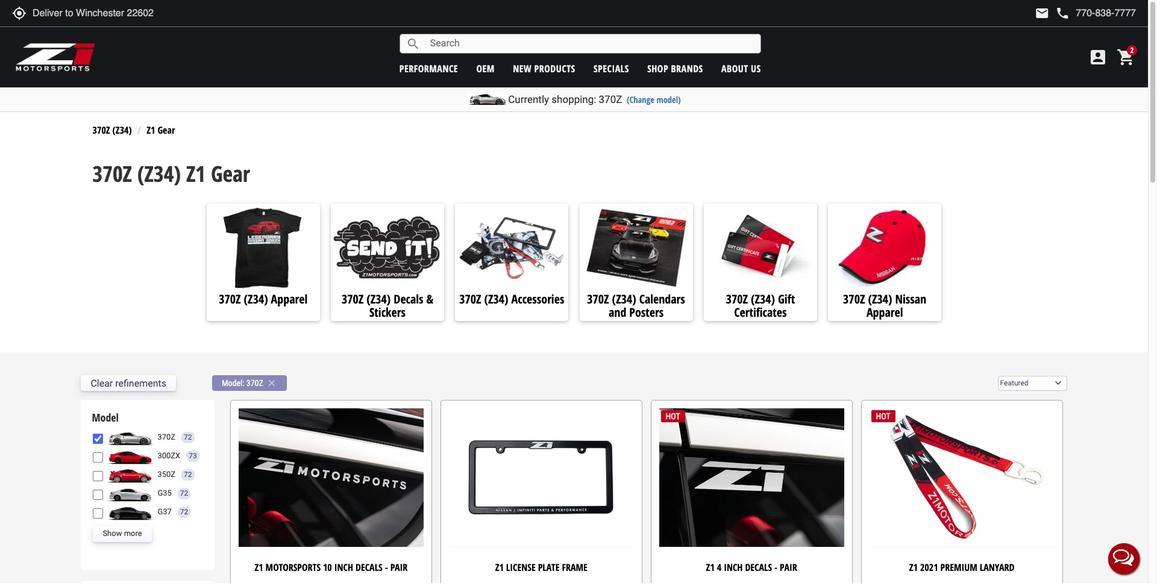 Task type: vqa. For each thing, say whether or not it's contained in the screenshot.


Task type: locate. For each thing, give the bounding box(es) containing it.
inch
[[334, 561, 353, 575], [724, 561, 743, 575]]

oem link
[[476, 62, 495, 75]]

73
[[189, 452, 197, 461]]

mail
[[1035, 6, 1050, 20]]

z1 for z1 motorsports 10 inch decals - pair
[[255, 561, 263, 575]]

new
[[513, 62, 532, 75]]

1 horizontal spatial apparel
[[867, 304, 903, 320]]

brands
[[671, 62, 703, 75]]

search
[[406, 36, 421, 51]]

decals right 10
[[356, 561, 383, 575]]

inch right 4
[[724, 561, 743, 575]]

inch right 10
[[334, 561, 353, 575]]

0 horizontal spatial apparel
[[271, 291, 308, 307]]

(z34)
[[112, 124, 132, 137], [137, 159, 181, 189], [244, 291, 268, 307], [367, 291, 391, 307], [484, 291, 509, 307], [612, 291, 636, 307], [751, 291, 775, 307], [868, 291, 892, 307]]

specials
[[594, 62, 629, 75]]

2 - from the left
[[775, 561, 778, 575]]

nissan 300zx z32 1990 1991 1992 1993 1994 1995 1996 vg30dett vg30de twin turbo non turbo z1 motorsports image
[[106, 449, 155, 465]]

(z34) inside 370z (z34) calendars and posters
[[612, 291, 636, 307]]

72 for g37
[[180, 508, 188, 517]]

1 vertical spatial gear
[[211, 159, 250, 189]]

370z for 370z (z34) accessories
[[459, 291, 481, 307]]

shopping_cart link
[[1114, 48, 1136, 67]]

z1 for z1 4 inch decals - pair
[[706, 561, 715, 575]]

shop brands
[[647, 62, 703, 75]]

1 horizontal spatial pair
[[780, 561, 797, 575]]

0 horizontal spatial inch
[[334, 561, 353, 575]]

1 horizontal spatial inch
[[724, 561, 743, 575]]

370z (z34) apparel link
[[207, 291, 320, 309]]

oem
[[476, 62, 495, 75]]

370z (z34) decals & stickers
[[342, 291, 433, 320]]

infiniti g37 coupe sedan convertible v36 cv36 hv36 skyline 2008 2009 2010 2011 2012 2013 3.7l vq37vhr z1 motorsports image
[[106, 505, 155, 521]]

z1 2021 premium lanyard
[[909, 561, 1015, 575]]

0 horizontal spatial pair
[[390, 561, 408, 575]]

(z34) inside 370z (z34) gift certificates
[[751, 291, 775, 307]]

370z
[[599, 93, 622, 105], [93, 124, 110, 137], [93, 159, 132, 189], [219, 291, 241, 307], [342, 291, 364, 307], [459, 291, 481, 307], [587, 291, 609, 307], [726, 291, 748, 307], [843, 291, 865, 307], [246, 379, 263, 388], [158, 433, 175, 442]]

(z34) for 370z (z34) nissan apparel
[[868, 291, 892, 307]]

(z34) inside 370z (z34) decals & stickers
[[367, 291, 391, 307]]

10
[[323, 561, 332, 575]]

(z34) for 370z (z34) gift certificates
[[751, 291, 775, 307]]

currently shopping: 370z (change model)
[[508, 93, 681, 105]]

clear refinements
[[91, 378, 166, 389]]

1 horizontal spatial -
[[775, 561, 778, 575]]

2 inch from the left
[[724, 561, 743, 575]]

clear
[[91, 378, 113, 389]]

nissan 350z z33 2003 2004 2005 2006 2007 2008 2009 vq35de 3.5l revup rev up vq35hr nismo z1 motorsports image
[[106, 468, 155, 483]]

frame
[[562, 561, 588, 575]]

show
[[103, 529, 122, 539]]

72 right the g35
[[180, 490, 188, 498]]

decals right 4
[[745, 561, 772, 575]]

accessories
[[511, 291, 564, 307]]

pair
[[390, 561, 408, 575], [780, 561, 797, 575]]

infiniti g35 coupe sedan v35 v36 skyline 2003 2004 2005 2006 2007 2008 3.5l vq35de revup rev up vq35hr z1 motorsports image
[[106, 486, 155, 502]]

gift
[[778, 291, 795, 307]]

1 horizontal spatial decals
[[394, 291, 424, 307]]

new products
[[513, 62, 575, 75]]

370z (z34) gift certificates link
[[704, 291, 817, 320]]

370z (z34) accessories link
[[455, 291, 569, 309]]

model:
[[222, 379, 244, 388]]

about us link
[[722, 62, 761, 75]]

z1 motorsports logo image
[[15, 42, 96, 72]]

apparel
[[271, 291, 308, 307], [867, 304, 903, 320]]

nissan
[[895, 291, 927, 307]]

370z (z34) apparel
[[219, 291, 308, 307]]

gear
[[158, 124, 175, 137], [211, 159, 250, 189]]

370z inside 370z (z34) decals & stickers
[[342, 291, 364, 307]]

370z inside 370z (z34) calendars and posters
[[587, 291, 609, 307]]

lanyard
[[980, 561, 1015, 575]]

account_box link
[[1086, 48, 1111, 67]]

more
[[124, 529, 142, 539]]

z1 gear link
[[147, 124, 175, 137]]

1 inch from the left
[[334, 561, 353, 575]]

close
[[266, 378, 277, 389]]

0 horizontal spatial -
[[385, 561, 388, 575]]

None checkbox
[[93, 453, 103, 463], [93, 471, 103, 482], [93, 490, 103, 500], [93, 509, 103, 519], [93, 453, 103, 463], [93, 471, 103, 482], [93, 490, 103, 500], [93, 509, 103, 519]]

370z (z34) gift certificates
[[726, 291, 795, 320]]

370z for 370z (z34) z1 gear
[[93, 159, 132, 189]]

None checkbox
[[93, 434, 103, 444]]

72 right g37
[[180, 508, 188, 517]]

(z34) inside 370z (z34) nissan apparel
[[868, 291, 892, 307]]

0 horizontal spatial gear
[[158, 124, 175, 137]]

z1 4 inch decals - pair
[[706, 561, 797, 575]]

72 down 73
[[184, 471, 192, 479]]

z1
[[147, 124, 155, 137], [186, 159, 206, 189], [255, 561, 263, 575], [495, 561, 504, 575], [706, 561, 715, 575], [909, 561, 918, 575]]

1 pair from the left
[[390, 561, 408, 575]]

g35
[[158, 489, 172, 498]]

model)
[[657, 94, 681, 105]]

370z (z34) calendars and posters
[[587, 291, 685, 320]]

2 horizontal spatial decals
[[745, 561, 772, 575]]

- right 4
[[775, 561, 778, 575]]

1 horizontal spatial gear
[[211, 159, 250, 189]]

clear refinements button
[[81, 376, 176, 391]]

- right 10
[[385, 561, 388, 575]]

370z inside 370z (z34) gift certificates
[[726, 291, 748, 307]]

370z inside 370z (z34) nissan apparel
[[843, 291, 865, 307]]

about
[[722, 62, 748, 75]]

certificates
[[734, 304, 787, 320]]

stickers
[[370, 304, 406, 320]]

(change model) link
[[627, 94, 681, 105]]

decals
[[394, 291, 424, 307], [356, 561, 383, 575], [745, 561, 772, 575]]

72
[[184, 433, 192, 442], [184, 471, 192, 479], [180, 490, 188, 498], [180, 508, 188, 517]]

-
[[385, 561, 388, 575], [775, 561, 778, 575]]

about us
[[722, 62, 761, 75]]

370z for 370z (z34) calendars and posters
[[587, 291, 609, 307]]

posters
[[629, 304, 664, 320]]

0 vertical spatial gear
[[158, 124, 175, 137]]

72 up 73
[[184, 433, 192, 442]]

4
[[717, 561, 722, 575]]

decals left &
[[394, 291, 424, 307]]

370z (z34) link
[[93, 124, 132, 137]]



Task type: describe. For each thing, give the bounding box(es) containing it.
370z (z34)
[[93, 124, 132, 137]]

370z for 370z (z34) apparel
[[219, 291, 241, 307]]

refinements
[[115, 378, 166, 389]]

(z34) for 370z (z34) apparel
[[244, 291, 268, 307]]

2 pair from the left
[[780, 561, 797, 575]]

72 for 370z
[[184, 433, 192, 442]]

phone
[[1056, 6, 1070, 20]]

370z (z34) calendars and posters link
[[580, 291, 693, 320]]

specials link
[[594, 62, 629, 75]]

nissan 370z z34 2009 2010 2011 2012 2013 2014 2015 2016 2017 2018 2019 3.7l vq37vhr vhr nismo z1 motorsports image
[[106, 430, 155, 446]]

300zx
[[158, 452, 180, 461]]

motorsports
[[266, 561, 321, 575]]

phone link
[[1056, 6, 1136, 20]]

72 for 350z
[[184, 471, 192, 479]]

370z for 370z (z34)
[[93, 124, 110, 137]]

shop brands link
[[647, 62, 703, 75]]

z1 for z1 gear
[[147, 124, 155, 137]]

mail link
[[1035, 6, 1050, 20]]

and
[[609, 304, 627, 320]]

model: 370z close
[[222, 378, 277, 389]]

license
[[506, 561, 536, 575]]

my_location
[[12, 6, 27, 20]]

model
[[92, 410, 119, 425]]

z1 for z1 2021 premium lanyard
[[909, 561, 918, 575]]

new products link
[[513, 62, 575, 75]]

shopping:
[[552, 93, 596, 105]]

370z (z34) decals & stickers link
[[331, 291, 444, 320]]

calendars
[[639, 291, 685, 307]]

decals inside 370z (z34) decals & stickers
[[394, 291, 424, 307]]

(change
[[627, 94, 655, 105]]

show more button
[[93, 527, 152, 542]]

370z inside model: 370z close
[[246, 379, 263, 388]]

mail phone
[[1035, 6, 1070, 20]]

370z (z34) z1 gear
[[93, 159, 250, 189]]

(z34) for 370z (z34) calendars and posters
[[612, 291, 636, 307]]

&
[[426, 291, 433, 307]]

1 - from the left
[[385, 561, 388, 575]]

370z for 370z (z34) gift certificates
[[726, 291, 748, 307]]

370z (z34) nissan apparel
[[843, 291, 927, 320]]

Search search field
[[421, 34, 761, 53]]

(z34) for 370z (z34)
[[112, 124, 132, 137]]

370z (z34) nissan apparel link
[[828, 291, 942, 320]]

plate
[[538, 561, 560, 575]]

apparel inside 370z (z34) nissan apparel
[[867, 304, 903, 320]]

(z34) for 370z (z34) z1 gear
[[137, 159, 181, 189]]

370z for 370z (z34) decals & stickers
[[342, 291, 364, 307]]

z1 for z1 license plate frame
[[495, 561, 504, 575]]

z1 motorsports 10 inch decals - pair
[[255, 561, 408, 575]]

370z (z34) accessories
[[459, 291, 564, 307]]

z1 gear
[[147, 124, 175, 137]]

g37
[[158, 508, 172, 517]]

account_box
[[1089, 48, 1108, 67]]

z1 license plate frame
[[495, 561, 588, 575]]

performance link
[[399, 62, 458, 75]]

premium
[[941, 561, 978, 575]]

(z34) for 370z (z34) decals & stickers
[[367, 291, 391, 307]]

products
[[534, 62, 575, 75]]

us
[[751, 62, 761, 75]]

currently
[[508, 93, 549, 105]]

0 horizontal spatial decals
[[356, 561, 383, 575]]

show more
[[103, 529, 142, 539]]

performance
[[399, 62, 458, 75]]

370z for 370z (z34) nissan apparel
[[843, 291, 865, 307]]

(z34) for 370z (z34) accessories
[[484, 291, 509, 307]]

72 for g35
[[180, 490, 188, 498]]

shop
[[647, 62, 669, 75]]

shopping_cart
[[1117, 48, 1136, 67]]

350z
[[158, 470, 175, 479]]

2021
[[920, 561, 938, 575]]



